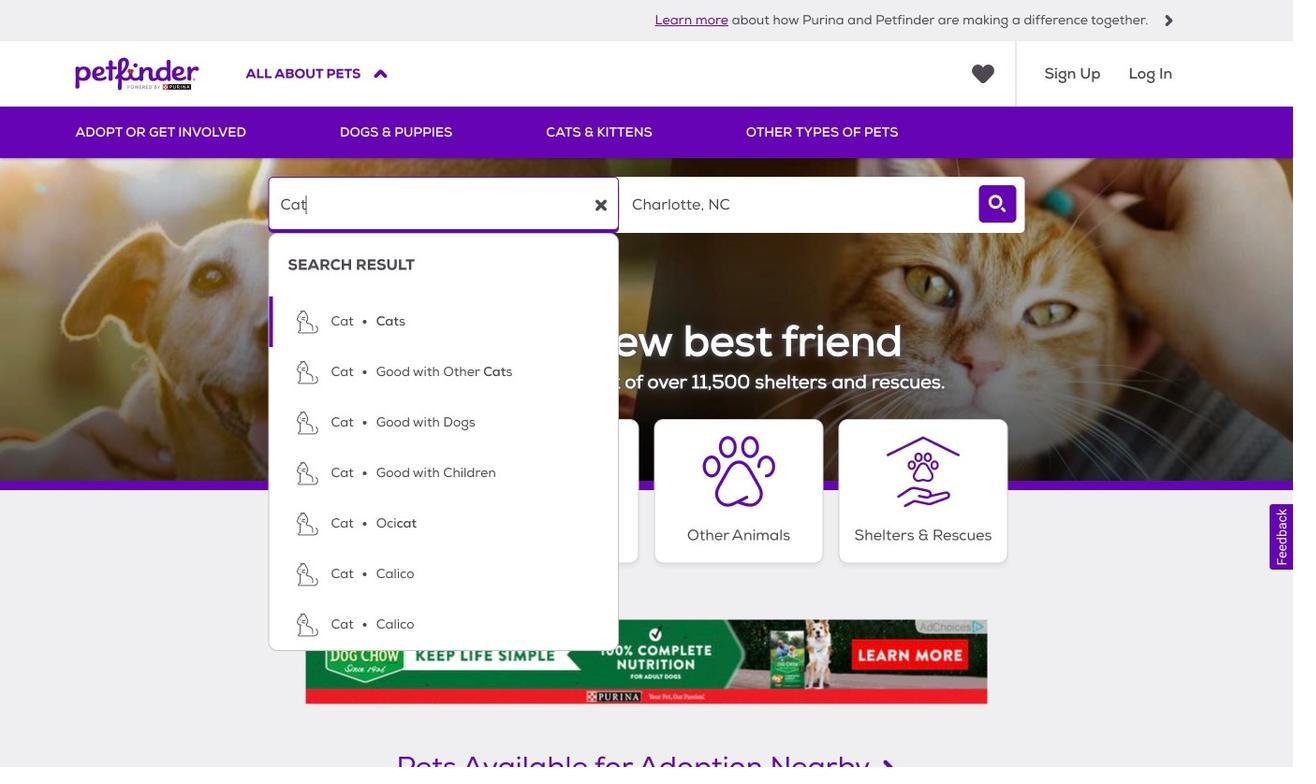 Task type: vqa. For each thing, say whether or not it's contained in the screenshot.
animal search suggestions list box
yes



Task type: describe. For each thing, give the bounding box(es) containing it.
advertisement element
[[306, 620, 987, 705]]

primary element
[[75, 107, 1218, 158]]

animal search suggestions list box
[[268, 233, 619, 652]]

9c2b2 image
[[1164, 15, 1175, 26]]

Enter City, State, or ZIP text field
[[620, 177, 971, 233]]



Task type: locate. For each thing, give the bounding box(es) containing it.
petfinder logo image
[[75, 41, 199, 107]]

Search Terrier, Kitten, etc. text field
[[268, 177, 619, 233]]



